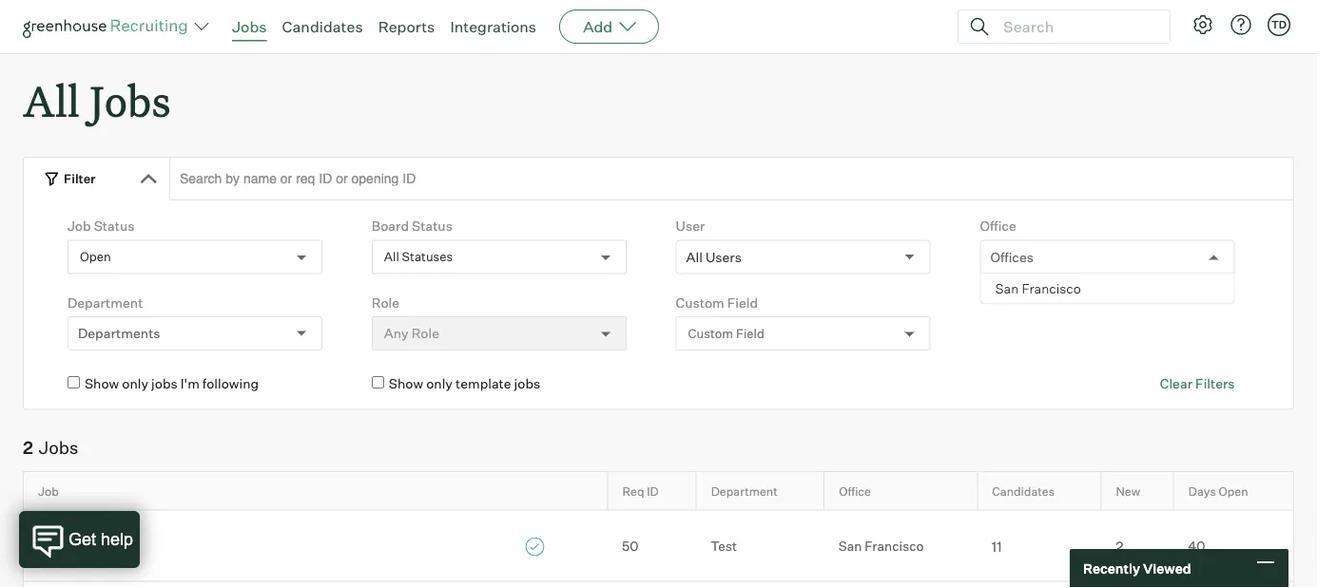 Task type: vqa. For each thing, say whether or not it's contained in the screenshot.
the top Office
yes



Task type: describe. For each thing, give the bounding box(es) containing it.
integrations link
[[450, 17, 537, 36]]

req id
[[623, 484, 659, 499]]

days open
[[1189, 484, 1248, 499]]

board status
[[372, 218, 453, 235]]

0 horizontal spatial san francisco
[[839, 539, 924, 555]]

Show only jobs I'm following checkbox
[[67, 377, 80, 389]]

job for job
[[38, 484, 59, 499]]

11
[[992, 539, 1002, 556]]

francisco inside option
[[1022, 280, 1081, 297]]

san francisco inside option
[[995, 280, 1081, 297]]

req
[[623, 484, 644, 499]]

id
[[647, 484, 659, 499]]

jobs link
[[232, 17, 267, 36]]

san francisco option
[[981, 275, 1234, 303]]

11 link
[[978, 537, 1101, 557]]

1 vertical spatial candidates
[[992, 484, 1055, 499]]

0 horizontal spatial office
[[839, 484, 871, 499]]

show for show only jobs i'm following
[[85, 376, 119, 393]]

jobs for all jobs
[[90, 72, 171, 128]]

50
[[622, 539, 639, 555]]

0 vertical spatial candidates
[[282, 17, 363, 36]]

greenhouse recruiting image
[[23, 15, 194, 38]]

show for show only template jobs
[[389, 376, 423, 393]]

board
[[372, 218, 409, 235]]

1 vertical spatial san
[[839, 539, 862, 555]]

0 vertical spatial field
[[727, 295, 758, 311]]

days
[[1189, 484, 1216, 499]]

reports
[[378, 17, 435, 36]]

all for all statuses
[[384, 250, 399, 265]]

add button
[[559, 10, 659, 44]]

1 vertical spatial custom field
[[688, 326, 765, 341]]

1 vertical spatial open
[[1219, 484, 1248, 499]]

2 horizontal spatial jobs
[[232, 17, 267, 36]]

job for job status
[[67, 218, 91, 235]]

role
[[372, 295, 399, 311]]

add
[[583, 17, 613, 36]]

viewed
[[1143, 560, 1191, 577]]

0 vertical spatial custom field
[[676, 295, 758, 311]]

users
[[706, 249, 742, 266]]

show only jobs i'm following
[[85, 376, 259, 393]]

filters
[[1196, 376, 1235, 393]]

designer
[[38, 538, 102, 557]]

recently
[[1083, 560, 1140, 577]]

td
[[1272, 18, 1287, 31]]



Task type: locate. For each thing, give the bounding box(es) containing it.
template
[[456, 376, 511, 393]]

open right days
[[1219, 484, 1248, 499]]

0 horizontal spatial jobs
[[151, 376, 178, 393]]

0 horizontal spatial open
[[80, 250, 111, 265]]

all jobs
[[23, 72, 171, 128]]

san francisco
[[995, 280, 1081, 297], [839, 539, 924, 555]]

jobs left the i'm
[[151, 376, 178, 393]]

1 vertical spatial field
[[736, 326, 765, 341]]

custom down all users option
[[676, 295, 725, 311]]

2
[[23, 438, 33, 459], [1116, 539, 1124, 556]]

status for board status
[[412, 218, 453, 235]]

0 horizontal spatial only
[[122, 376, 148, 393]]

all up filter
[[23, 72, 80, 128]]

1 horizontal spatial show
[[389, 376, 423, 393]]

td button
[[1268, 13, 1291, 36]]

1 horizontal spatial jobs
[[514, 376, 541, 393]]

office
[[980, 218, 1016, 235], [839, 484, 871, 499]]

1 vertical spatial office
[[839, 484, 871, 499]]

2 show from the left
[[389, 376, 423, 393]]

clear filters link
[[1160, 375, 1235, 393]]

0 horizontal spatial department
[[67, 295, 143, 311]]

job down 2 jobs
[[38, 484, 59, 499]]

open down "job status" at the left top of page
[[80, 250, 111, 265]]

candidates link
[[282, 17, 363, 36]]

new
[[1116, 484, 1141, 499]]

0 horizontal spatial jobs
[[39, 438, 78, 459]]

2 only from the left
[[426, 376, 453, 393]]

0 vertical spatial 2
[[23, 438, 33, 459]]

only down departments
[[122, 376, 148, 393]]

jobs for 2 jobs
[[39, 438, 78, 459]]

2 horizontal spatial all
[[686, 249, 703, 266]]

0 horizontal spatial francisco
[[865, 539, 924, 555]]

field
[[727, 295, 758, 311], [736, 326, 765, 341]]

1 horizontal spatial san francisco
[[995, 280, 1081, 297]]

recently viewed
[[1083, 560, 1191, 577]]

1 horizontal spatial candidates
[[992, 484, 1055, 499]]

1 horizontal spatial only
[[426, 376, 453, 393]]

0 vertical spatial department
[[67, 295, 143, 311]]

i'm
[[181, 376, 200, 393]]

Search by name or req ID or opening ID text field
[[169, 157, 1295, 201]]

san
[[995, 280, 1019, 297], [839, 539, 862, 555]]

all for all jobs
[[23, 72, 80, 128]]

0 horizontal spatial candidates
[[282, 17, 363, 36]]

0 horizontal spatial 2
[[23, 438, 33, 459]]

jobs down the show only jobs i'm following 'checkbox'
[[39, 438, 78, 459]]

0 horizontal spatial status
[[94, 218, 135, 235]]

all users option
[[686, 249, 742, 266]]

1 horizontal spatial all
[[384, 250, 399, 265]]

0 vertical spatial custom
[[676, 295, 725, 311]]

0 vertical spatial san francisco
[[995, 280, 1081, 297]]

designer link
[[24, 536, 608, 557]]

all
[[23, 72, 80, 128], [686, 249, 703, 266], [384, 250, 399, 265]]

0 vertical spatial job
[[67, 218, 91, 235]]

0 horizontal spatial san
[[839, 539, 862, 555]]

custom
[[676, 295, 725, 311], [688, 326, 733, 341]]

department
[[67, 295, 143, 311], [711, 484, 778, 499]]

reports link
[[378, 17, 435, 36]]

0 vertical spatial jobs
[[232, 17, 267, 36]]

status for job status
[[94, 218, 135, 235]]

show right show only template jobs checkbox
[[389, 376, 423, 393]]

1 horizontal spatial 2
[[1116, 539, 1124, 556]]

clear filters
[[1160, 376, 1235, 393]]

Search text field
[[999, 13, 1153, 40]]

user
[[676, 218, 705, 235]]

1 horizontal spatial open
[[1219, 484, 1248, 499]]

1 horizontal spatial department
[[711, 484, 778, 499]]

only for template
[[426, 376, 453, 393]]

2 vertical spatial jobs
[[39, 438, 78, 459]]

clear
[[1160, 376, 1193, 393]]

only for jobs
[[122, 376, 148, 393]]

1 vertical spatial job
[[38, 484, 59, 499]]

td button
[[1264, 10, 1295, 40]]

all for all users
[[686, 249, 703, 266]]

1 horizontal spatial francisco
[[1022, 280, 1081, 297]]

1 vertical spatial department
[[711, 484, 778, 499]]

custom field down all users option
[[676, 295, 758, 311]]

job down filter
[[67, 218, 91, 235]]

2 status from the left
[[412, 218, 453, 235]]

all users
[[686, 249, 742, 266]]

only
[[122, 376, 148, 393], [426, 376, 453, 393]]

0 horizontal spatial all
[[23, 72, 80, 128]]

1 jobs from the left
[[151, 376, 178, 393]]

filter
[[64, 171, 96, 186]]

custom field down users
[[688, 326, 765, 341]]

2 for 2
[[1116, 539, 1124, 556]]

status down filter
[[94, 218, 135, 235]]

san inside san francisco option
[[995, 280, 1019, 297]]

0 vertical spatial office
[[980, 218, 1016, 235]]

1 horizontal spatial san
[[995, 280, 1019, 297]]

only left template
[[426, 376, 453, 393]]

1 vertical spatial jobs
[[90, 72, 171, 128]]

1 horizontal spatial job
[[67, 218, 91, 235]]

department up 'test'
[[711, 484, 778, 499]]

Show only template jobs checkbox
[[372, 377, 384, 389]]

following
[[202, 376, 259, 393]]

departments
[[78, 325, 160, 342]]

1 horizontal spatial status
[[412, 218, 453, 235]]

integrations
[[450, 17, 537, 36]]

status up statuses at the left top
[[412, 218, 453, 235]]

1 vertical spatial san francisco
[[839, 539, 924, 555]]

show only template jobs
[[389, 376, 541, 393]]

0 vertical spatial francisco
[[1022, 280, 1081, 297]]

1 vertical spatial custom
[[688, 326, 733, 341]]

None field
[[991, 241, 995, 274]]

statuses
[[402, 250, 453, 265]]

2 link
[[1101, 537, 1174, 557]]

1 only from the left
[[122, 376, 148, 393]]

configure image
[[1192, 13, 1215, 36]]

jobs
[[151, 376, 178, 393], [514, 376, 541, 393]]

department up departments
[[67, 295, 143, 311]]

1 vertical spatial 2
[[1116, 539, 1124, 556]]

all down board
[[384, 250, 399, 265]]

jobs down greenhouse recruiting image
[[90, 72, 171, 128]]

offices
[[991, 249, 1034, 266]]

40
[[1188, 539, 1206, 555]]

2 jobs
[[23, 438, 78, 459]]

job status
[[67, 218, 135, 235]]

all statuses
[[384, 250, 453, 265]]

candidates right jobs link
[[282, 17, 363, 36]]

open
[[80, 250, 111, 265], [1219, 484, 1248, 499]]

candidates up the 11 link
[[992, 484, 1055, 499]]

jobs left candidates link
[[232, 17, 267, 36]]

all left users
[[686, 249, 703, 266]]

2 for 2 jobs
[[23, 438, 33, 459]]

custom field
[[676, 295, 758, 311], [688, 326, 765, 341]]

0 vertical spatial san
[[995, 280, 1019, 297]]

1 show from the left
[[85, 376, 119, 393]]

1 status from the left
[[94, 218, 135, 235]]

job
[[67, 218, 91, 235], [38, 484, 59, 499]]

status
[[94, 218, 135, 235], [412, 218, 453, 235]]

jobs
[[232, 17, 267, 36], [90, 72, 171, 128], [39, 438, 78, 459]]

0 horizontal spatial job
[[38, 484, 59, 499]]

test
[[711, 539, 737, 555]]

0 vertical spatial open
[[80, 250, 111, 265]]

2 jobs from the left
[[514, 376, 541, 393]]

show right the show only jobs i'm following 'checkbox'
[[85, 376, 119, 393]]

custom down all users
[[688, 326, 733, 341]]

jobs right template
[[514, 376, 541, 393]]

1 horizontal spatial jobs
[[90, 72, 171, 128]]

1 horizontal spatial office
[[980, 218, 1016, 235]]

1 vertical spatial francisco
[[865, 539, 924, 555]]

candidates
[[282, 17, 363, 36], [992, 484, 1055, 499]]

show
[[85, 376, 119, 393], [389, 376, 423, 393]]

francisco
[[1022, 280, 1081, 297], [865, 539, 924, 555]]

0 horizontal spatial show
[[85, 376, 119, 393]]



